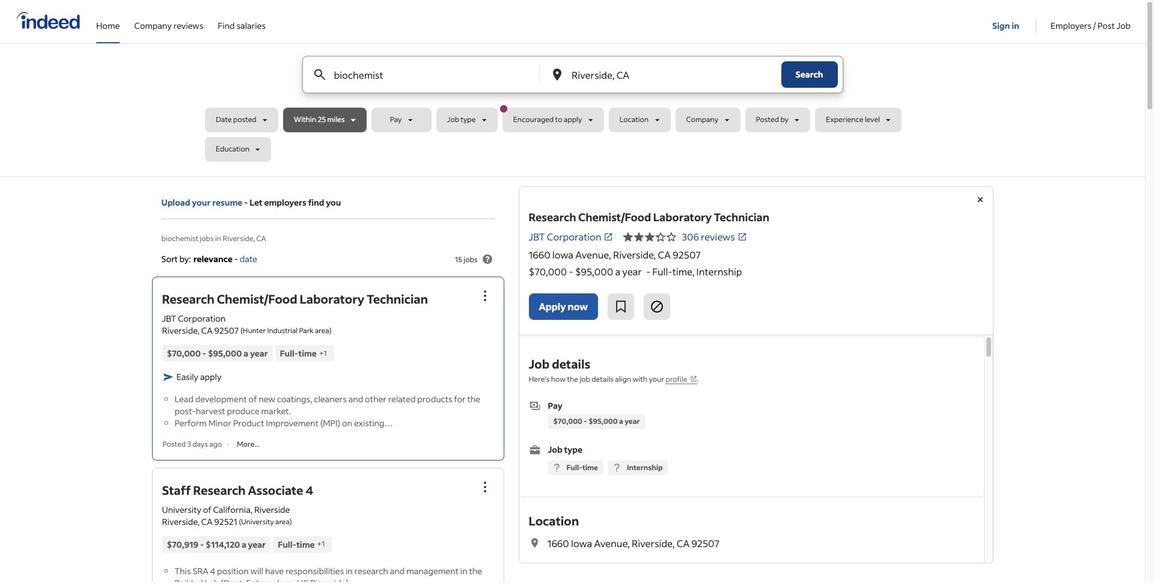 Task type: locate. For each thing, give the bounding box(es) containing it.
1 horizontal spatial missing qualification image
[[611, 462, 622, 473]]

help icon image
[[480, 252, 495, 266]]

save this job image
[[614, 299, 628, 314]]

None search field
[[205, 56, 940, 167]]

Edit location text field
[[569, 57, 757, 93]]

not interested image
[[650, 299, 664, 314]]

0 horizontal spatial missing qualification image
[[551, 462, 562, 473]]

1 missing qualification image from the left
[[551, 462, 562, 473]]

close job details image
[[973, 192, 988, 207]]

job preferences (opens in a new window) image
[[690, 375, 697, 382]]

missing qualification image
[[551, 462, 562, 473], [611, 462, 622, 473]]

job actions for staff research associate 4 is collapsed image
[[478, 480, 492, 494]]

2 missing qualification image from the left
[[611, 462, 622, 473]]



Task type: describe. For each thing, give the bounding box(es) containing it.
3.2 out of 5 stars. link to 306 reviews company ratings (opens in a new tab) image
[[738, 232, 747, 242]]

job actions for research chemist/food laboratory technician is collapsed image
[[478, 289, 492, 303]]

jbt corporation (opens in a new tab) image
[[604, 232, 614, 242]]

search: Job title, keywords, or company text field
[[332, 57, 520, 93]]

3.2 out of 5 stars image
[[623, 230, 677, 244]]



Task type: vqa. For each thing, say whether or not it's contained in the screenshot.
1st missing qualification IMAGE from the left
yes



